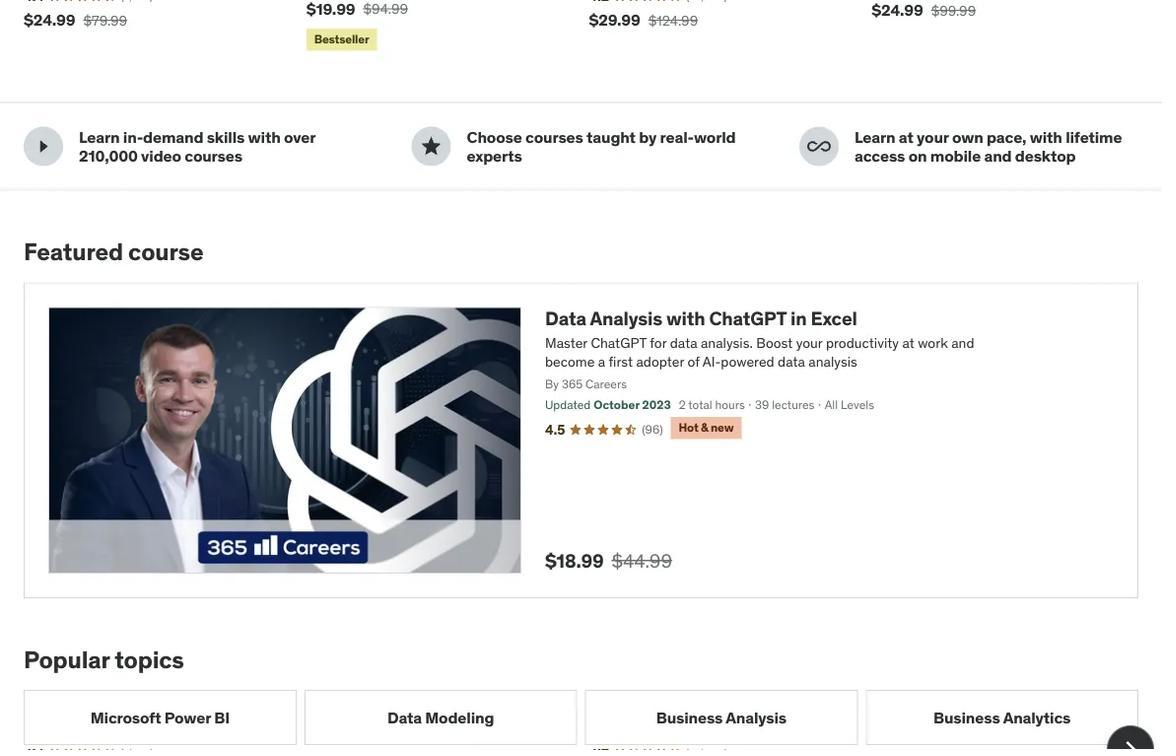 Task type: describe. For each thing, give the bounding box(es) containing it.
analysis for business
[[726, 707, 787, 728]]

all levels
[[825, 397, 875, 412]]

real-
[[660, 127, 694, 147]]

on
[[909, 145, 927, 166]]

learn at your own pace, with lifetime access on mobile and desktop
[[855, 127, 1123, 166]]

2 total hours
[[679, 397, 745, 412]]

210,000
[[79, 145, 138, 166]]

excel
[[811, 306, 858, 330]]

featured course
[[24, 237, 204, 267]]

39
[[755, 397, 770, 412]]

$44.99
[[612, 549, 673, 573]]

carousel element
[[24, 690, 1155, 750]]

a
[[598, 353, 606, 371]]

in-
[[123, 127, 143, 147]]

microsoft power bi
[[91, 707, 230, 728]]

mobile
[[931, 145, 981, 166]]

data modeling link
[[304, 690, 577, 745]]

analytics
[[1004, 707, 1071, 728]]

taught
[[587, 127, 636, 147]]

by
[[545, 376, 559, 392]]

data analysis with chatgpt in excel master chatgpt for data analysis. boost your productivity at work and become a first adopter of ai-powered data analysis by 365 careers
[[545, 306, 975, 392]]

analysis.
[[701, 334, 753, 352]]

0 horizontal spatial chatgpt
[[591, 334, 647, 352]]

updated
[[545, 397, 591, 412]]

pace,
[[987, 127, 1027, 147]]

choose courses taught by real-world experts
[[467, 127, 736, 166]]

(96)
[[642, 421, 663, 437]]

courses inside learn in-demand skills with over 210,000 video courses
[[185, 145, 243, 166]]

become
[[545, 353, 595, 371]]

course
[[128, 237, 204, 267]]

power
[[165, 707, 211, 728]]

1 vertical spatial data
[[778, 353, 806, 371]]

microsoft
[[91, 707, 161, 728]]

demand
[[143, 127, 203, 147]]

0 vertical spatial data
[[670, 334, 698, 352]]

choose
[[467, 127, 522, 147]]

hot & new
[[679, 420, 734, 435]]

over
[[284, 127, 315, 147]]

your inside learn at your own pace, with lifetime access on mobile and desktop
[[917, 127, 949, 147]]

0 vertical spatial chatgpt
[[709, 306, 787, 330]]

analysis for data
[[590, 306, 663, 330]]

popular topics
[[24, 645, 184, 675]]

skills
[[207, 127, 245, 147]]

business for business analysis
[[656, 707, 723, 728]]

first
[[609, 353, 633, 371]]

business analysis link
[[585, 690, 858, 745]]

updated october 2023
[[545, 397, 671, 412]]

with inside learn in-demand skills with over 210,000 video courses
[[248, 127, 281, 147]]

365
[[562, 376, 583, 392]]

your inside data analysis with chatgpt in excel master chatgpt for data analysis. boost your productivity at work and become a first adopter of ai-powered data analysis by 365 careers
[[796, 334, 823, 352]]

business analytics link
[[866, 690, 1139, 745]]

4.5
[[545, 421, 565, 438]]

levels
[[841, 397, 875, 412]]

medium image
[[420, 135, 443, 158]]

at inside data analysis with chatgpt in excel master chatgpt for data analysis. boost your productivity at work and become a first adopter of ai-powered data analysis by 365 careers
[[903, 334, 915, 352]]

powered
[[721, 353, 775, 371]]

at inside learn at your own pace, with lifetime access on mobile and desktop
[[899, 127, 914, 147]]

ai-
[[703, 353, 721, 371]]

business analysis
[[656, 707, 787, 728]]



Task type: vqa. For each thing, say whether or not it's contained in the screenshot.
2nd LEARN from right
yes



Task type: locate. For each thing, give the bounding box(es) containing it.
with up for
[[667, 306, 705, 330]]

of
[[688, 353, 700, 371]]

own
[[953, 127, 984, 147]]

medium image for learn in-demand skills with over 210,000 video courses
[[32, 135, 55, 158]]

chatgpt up first
[[591, 334, 647, 352]]

chatgpt
[[709, 306, 787, 330], [591, 334, 647, 352]]

data inside data modeling 'link'
[[387, 707, 422, 728]]

1 horizontal spatial data
[[778, 353, 806, 371]]

0 horizontal spatial learn
[[79, 127, 120, 147]]

0 vertical spatial and
[[985, 145, 1012, 166]]

1 vertical spatial your
[[796, 334, 823, 352]]

1 horizontal spatial learn
[[855, 127, 896, 147]]

lifetime
[[1066, 127, 1123, 147]]

0 horizontal spatial your
[[796, 334, 823, 352]]

courses left the taught in the top of the page
[[526, 127, 584, 147]]

lectures
[[772, 397, 815, 412]]

data for analysis
[[545, 306, 587, 330]]

1 horizontal spatial data
[[545, 306, 587, 330]]

analysis inside data analysis with chatgpt in excel master chatgpt for data analysis. boost your productivity at work and become a first adopter of ai-powered data analysis by 365 careers
[[590, 306, 663, 330]]

adopter
[[637, 353, 684, 371]]

0 vertical spatial at
[[899, 127, 914, 147]]

1 vertical spatial and
[[952, 334, 975, 352]]

data
[[670, 334, 698, 352], [778, 353, 806, 371]]

data modeling
[[387, 707, 494, 728]]

data
[[545, 306, 587, 330], [387, 707, 422, 728]]

and inside data analysis with chatgpt in excel master chatgpt for data analysis. boost your productivity at work and become a first adopter of ai-powered data analysis by 365 careers
[[952, 334, 975, 352]]

next image
[[1115, 734, 1147, 750]]

all
[[825, 397, 838, 412]]

courses right video
[[185, 145, 243, 166]]

courses inside 'choose courses taught by real-world experts'
[[526, 127, 584, 147]]

learn left in-
[[79, 127, 120, 147]]

2 learn from the left
[[855, 127, 896, 147]]

hot
[[679, 420, 699, 435]]

with inside data analysis with chatgpt in excel master chatgpt for data analysis. boost your productivity at work and become a first adopter of ai-powered data analysis by 365 careers
[[667, 306, 705, 330]]

october
[[594, 397, 640, 412]]

0 horizontal spatial business
[[656, 707, 723, 728]]

learn for learn in-demand skills with over 210,000 video courses
[[79, 127, 120, 147]]

master
[[545, 334, 588, 352]]

world
[[694, 127, 736, 147]]

data for modeling
[[387, 707, 422, 728]]

bi
[[214, 707, 230, 728]]

in
[[791, 306, 807, 330]]

at left 'work'
[[903, 334, 915, 352]]

0 horizontal spatial and
[[952, 334, 975, 352]]

2
[[679, 397, 686, 412]]

1 horizontal spatial chatgpt
[[709, 306, 787, 330]]

data up master
[[545, 306, 587, 330]]

1 horizontal spatial with
[[667, 306, 705, 330]]

video
[[141, 145, 181, 166]]

featured
[[24, 237, 123, 267]]

learn in-demand skills with over 210,000 video courses
[[79, 127, 315, 166]]

business analytics
[[934, 707, 1071, 728]]

1 horizontal spatial courses
[[526, 127, 584, 147]]

chatgpt up analysis.
[[709, 306, 787, 330]]

1 horizontal spatial medium image
[[808, 135, 831, 158]]

analysis inside carousel element
[[726, 707, 787, 728]]

1 horizontal spatial business
[[934, 707, 1001, 728]]

with inside learn at your own pace, with lifetime access on mobile and desktop
[[1030, 127, 1063, 147]]

business
[[656, 707, 723, 728], [934, 707, 1001, 728]]

0 vertical spatial your
[[917, 127, 949, 147]]

0 horizontal spatial courses
[[185, 145, 243, 166]]

business for business analytics
[[934, 707, 1001, 728]]

data inside data analysis with chatgpt in excel master chatgpt for data analysis. boost your productivity at work and become a first adopter of ai-powered data analysis by 365 careers
[[545, 306, 587, 330]]

0 vertical spatial analysis
[[590, 306, 663, 330]]

1 vertical spatial at
[[903, 334, 915, 352]]

analysis
[[590, 306, 663, 330], [726, 707, 787, 728]]

1 vertical spatial chatgpt
[[591, 334, 647, 352]]

medium image left the access
[[808, 135, 831, 158]]

and right 'work'
[[952, 334, 975, 352]]

and right own
[[985, 145, 1012, 166]]

experts
[[467, 145, 522, 166]]

2 business from the left
[[934, 707, 1001, 728]]

new
[[711, 420, 734, 435]]

39 lectures
[[755, 397, 815, 412]]

1 horizontal spatial analysis
[[726, 707, 787, 728]]

&
[[701, 420, 709, 435]]

$18.99 $44.99
[[545, 549, 673, 573]]

your left own
[[917, 127, 949, 147]]

and
[[985, 145, 1012, 166], [952, 334, 975, 352]]

with right pace,
[[1030, 127, 1063, 147]]

0 horizontal spatial medium image
[[32, 135, 55, 158]]

1 horizontal spatial your
[[917, 127, 949, 147]]

1 medium image from the left
[[32, 135, 55, 158]]

with
[[248, 127, 281, 147], [1030, 127, 1063, 147], [667, 306, 705, 330]]

0 horizontal spatial data
[[387, 707, 422, 728]]

learn inside learn in-demand skills with over 210,000 video courses
[[79, 127, 120, 147]]

0 vertical spatial data
[[545, 306, 587, 330]]

at
[[899, 127, 914, 147], [903, 334, 915, 352]]

desktop
[[1016, 145, 1076, 166]]

2 medium image from the left
[[808, 135, 831, 158]]

medium image left 210,000
[[32, 135, 55, 158]]

access
[[855, 145, 906, 166]]

topics
[[115, 645, 184, 675]]

0 horizontal spatial with
[[248, 127, 281, 147]]

microsoft power bi link
[[24, 690, 297, 745]]

$18.99
[[545, 549, 604, 573]]

popular
[[24, 645, 110, 675]]

modeling
[[425, 707, 494, 728]]

with left over
[[248, 127, 281, 147]]

1 vertical spatial data
[[387, 707, 422, 728]]

and inside learn at your own pace, with lifetime access on mobile and desktop
[[985, 145, 1012, 166]]

1 business from the left
[[656, 707, 723, 728]]

0 horizontal spatial analysis
[[590, 306, 663, 330]]

1 learn from the left
[[79, 127, 120, 147]]

your
[[917, 127, 949, 147], [796, 334, 823, 352]]

learn
[[79, 127, 120, 147], [855, 127, 896, 147]]

at left mobile
[[899, 127, 914, 147]]

0 horizontal spatial data
[[670, 334, 698, 352]]

data up of
[[670, 334, 698, 352]]

learn left "on"
[[855, 127, 896, 147]]

total
[[689, 397, 713, 412]]

learn for learn at your own pace, with lifetime access on mobile and desktop
[[855, 127, 896, 147]]

medium image
[[32, 135, 55, 158], [808, 135, 831, 158]]

1 vertical spatial analysis
[[726, 707, 787, 728]]

1 horizontal spatial and
[[985, 145, 1012, 166]]

data down boost
[[778, 353, 806, 371]]

by
[[639, 127, 657, 147]]

2023
[[642, 397, 671, 412]]

analysis
[[809, 353, 858, 371]]

learn inside learn at your own pace, with lifetime access on mobile and desktop
[[855, 127, 896, 147]]

work
[[918, 334, 948, 352]]

2 horizontal spatial with
[[1030, 127, 1063, 147]]

boost
[[757, 334, 793, 352]]

data left modeling
[[387, 707, 422, 728]]

hours
[[716, 397, 745, 412]]

courses
[[526, 127, 584, 147], [185, 145, 243, 166]]

productivity
[[826, 334, 899, 352]]

careers
[[586, 376, 627, 392]]

medium image for learn at your own pace, with lifetime access on mobile and desktop
[[808, 135, 831, 158]]

your down in
[[796, 334, 823, 352]]

for
[[650, 334, 667, 352]]



